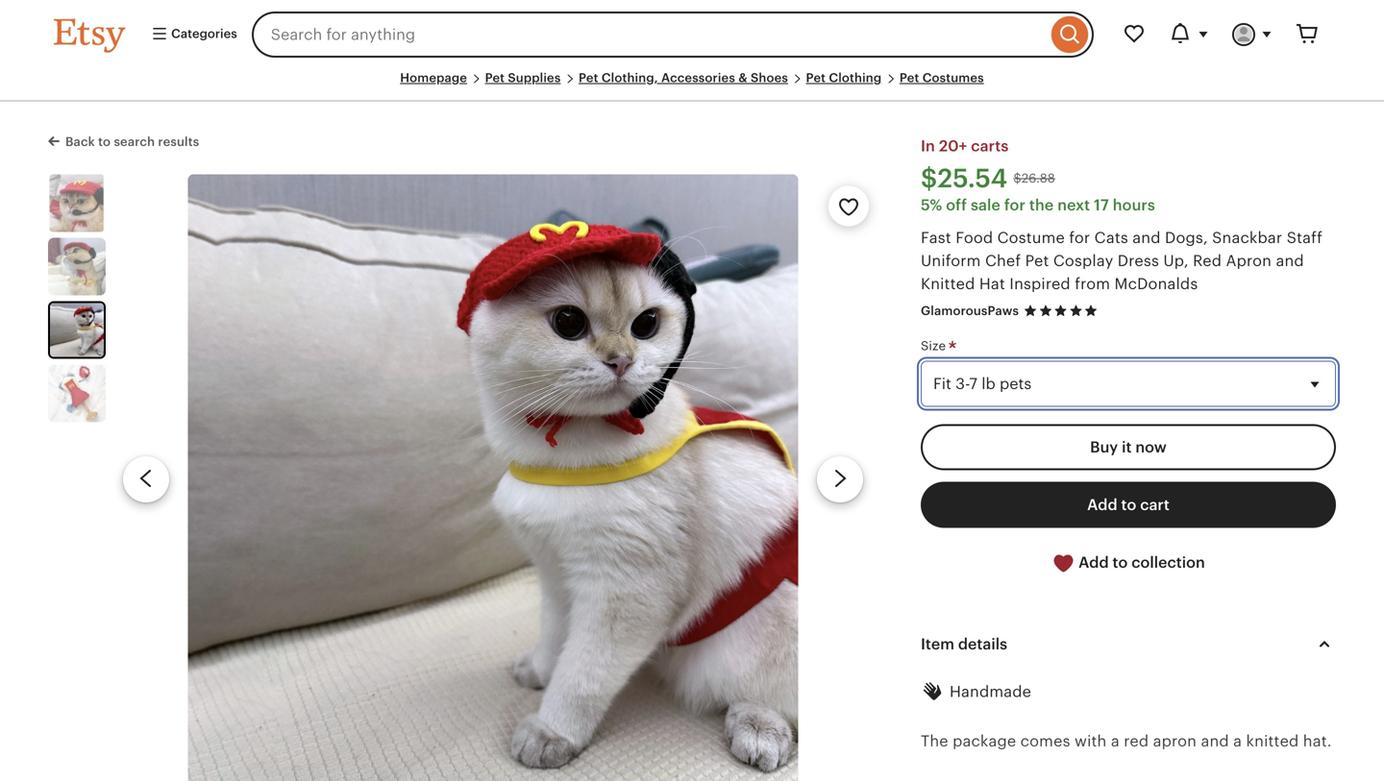 Task type: vqa. For each thing, say whether or not it's contained in the screenshot.
gift guides
no



Task type: locate. For each thing, give the bounding box(es) containing it.
cosplay
[[1053, 252, 1113, 269]]

2 horizontal spatial and
[[1276, 252, 1304, 269]]

categories button
[[136, 17, 246, 52]]

and up dress at top right
[[1133, 229, 1161, 246]]

1 a from the left
[[1111, 733, 1120, 750]]

pet supplies
[[485, 71, 561, 85]]

add left cart at bottom
[[1087, 496, 1118, 514]]

carts
[[971, 138, 1009, 155]]

fast food costume for cats and dogs snackbar staff uniform image 2 image
[[48, 238, 106, 295]]

uniform
[[921, 252, 981, 269]]

add inside button
[[1087, 496, 1118, 514]]

pet clothing, accessories & shoes link
[[579, 71, 788, 85]]

and
[[1133, 229, 1161, 246], [1276, 252, 1304, 269], [1201, 733, 1229, 750]]

package
[[953, 733, 1016, 750]]

1 vertical spatial add
[[1079, 554, 1109, 571]]

to
[[98, 135, 111, 149], [1121, 496, 1136, 514], [1113, 554, 1128, 571]]

to inside button
[[1113, 554, 1128, 571]]

apron
[[1153, 733, 1197, 750]]

for for the
[[1004, 196, 1026, 214]]

handmade
[[950, 684, 1031, 701]]

add to cart
[[1087, 496, 1170, 514]]

2 vertical spatial to
[[1113, 554, 1128, 571]]

0 horizontal spatial for
[[1004, 196, 1026, 214]]

pet clothing link
[[806, 71, 882, 85]]

fast food costume for cats and dogs snackbar staff uniform image 3 image
[[188, 174, 798, 781], [50, 303, 104, 357]]

clothing
[[829, 71, 882, 85]]

None search field
[[252, 12, 1094, 58]]

0 horizontal spatial and
[[1133, 229, 1161, 246]]

food
[[956, 229, 993, 246]]

to inside button
[[1121, 496, 1136, 514]]

pet left clothing on the right top of page
[[806, 71, 826, 85]]

1 horizontal spatial a
[[1233, 733, 1242, 750]]

pet left supplies
[[485, 71, 505, 85]]

1 horizontal spatial for
[[1069, 229, 1090, 246]]

costume
[[997, 229, 1065, 246]]

back to search results
[[65, 135, 199, 149]]

item details button
[[904, 622, 1353, 668]]

from
[[1075, 275, 1110, 292]]

to left cart at bottom
[[1121, 496, 1136, 514]]

17
[[1094, 196, 1109, 214]]

pet clothing, accessories & shoes
[[579, 71, 788, 85]]

pet for pet costumes
[[900, 71, 919, 85]]

add to cart button
[[921, 482, 1336, 528]]

apron
[[1226, 252, 1272, 269]]

a left the knitted
[[1233, 733, 1242, 750]]

menu bar containing homepage
[[54, 69, 1330, 102]]

2 a from the left
[[1233, 733, 1242, 750]]

red
[[1124, 733, 1149, 750]]

add inside button
[[1079, 554, 1109, 571]]

off
[[946, 196, 967, 214]]

1 vertical spatial and
[[1276, 252, 1304, 269]]

add for add to cart
[[1087, 496, 1118, 514]]

the
[[921, 733, 948, 750]]

snackbar
[[1212, 229, 1283, 246]]

item
[[921, 636, 954, 653]]

1 vertical spatial for
[[1069, 229, 1090, 246]]

chef
[[985, 252, 1021, 269]]

1 horizontal spatial fast food costume for cats and dogs snackbar staff uniform image 3 image
[[188, 174, 798, 781]]

0 vertical spatial add
[[1087, 496, 1118, 514]]

now
[[1136, 439, 1167, 456]]

pet up the inspired at the top of the page
[[1025, 252, 1049, 269]]

0 vertical spatial and
[[1133, 229, 1161, 246]]

menu bar
[[54, 69, 1330, 102]]

to right "back" at the left top of the page
[[98, 135, 111, 149]]

0 horizontal spatial a
[[1111, 733, 1120, 750]]

knitted
[[921, 275, 975, 292]]

red
[[1193, 252, 1222, 269]]

details
[[958, 636, 1007, 653]]

for up cosplay
[[1069, 229, 1090, 246]]

for inside fast food costume for cats and dogs, snackbar staff uniform chef pet cosplay dress up, red apron and knitted hat inspired from mcdonalds
[[1069, 229, 1090, 246]]

pet for pet supplies
[[485, 71, 505, 85]]

add to collection
[[1075, 554, 1205, 571]]

add down add to cart on the right bottom of page
[[1079, 554, 1109, 571]]

categories
[[168, 26, 237, 41]]

add to collection button
[[921, 540, 1336, 587]]

staff
[[1287, 229, 1323, 246]]

1 horizontal spatial and
[[1201, 733, 1229, 750]]

for
[[1004, 196, 1026, 214], [1069, 229, 1090, 246]]

a
[[1111, 733, 1120, 750], [1233, 733, 1242, 750]]

fast food costume for cats and dogs snackbar staff uniform image 4 image
[[48, 365, 106, 422]]

2 vertical spatial and
[[1201, 733, 1229, 750]]

pet left costumes
[[900, 71, 919, 85]]

hours
[[1113, 196, 1155, 214]]

pet left clothing,
[[579, 71, 598, 85]]

for left the
[[1004, 196, 1026, 214]]

supplies
[[508, 71, 561, 85]]

$25.54 $26.88
[[921, 164, 1055, 193]]

and down staff
[[1276, 252, 1304, 269]]

to left collection
[[1113, 554, 1128, 571]]

0 vertical spatial for
[[1004, 196, 1026, 214]]

categories banner
[[19, 0, 1365, 69]]

0 vertical spatial to
[[98, 135, 111, 149]]

with
[[1075, 733, 1107, 750]]

to for search
[[98, 135, 111, 149]]

a left the red
[[1111, 733, 1120, 750]]

fast food costume for cats and dogs snackbar staff uniform image 1 image
[[48, 174, 106, 232]]

1 vertical spatial to
[[1121, 496, 1136, 514]]

and right apron
[[1201, 733, 1229, 750]]

add
[[1087, 496, 1118, 514], [1079, 554, 1109, 571]]

pet
[[485, 71, 505, 85], [579, 71, 598, 85], [806, 71, 826, 85], [900, 71, 919, 85], [1025, 252, 1049, 269]]



Task type: describe. For each thing, give the bounding box(es) containing it.
search
[[114, 135, 155, 149]]

to for collection
[[1113, 554, 1128, 571]]

&
[[738, 71, 748, 85]]

fast
[[921, 229, 951, 246]]

back
[[65, 135, 95, 149]]

pet costumes
[[900, 71, 984, 85]]

for for cats
[[1069, 229, 1090, 246]]

dress
[[1118, 252, 1159, 269]]

the package comes with a red apron and a knitted hat.
[[921, 733, 1332, 750]]

pet costumes link
[[900, 71, 984, 85]]

cart
[[1140, 496, 1170, 514]]

knitted
[[1246, 733, 1299, 750]]

0 horizontal spatial fast food costume for cats and dogs snackbar staff uniform image 3 image
[[50, 303, 104, 357]]

the
[[1029, 196, 1054, 214]]

inspired
[[1010, 275, 1071, 292]]

buy it now button
[[921, 424, 1336, 470]]

dogs,
[[1165, 229, 1208, 246]]

comes
[[1020, 733, 1070, 750]]

Search for anything text field
[[252, 12, 1047, 58]]

hat
[[979, 275, 1005, 292]]

accessories
[[661, 71, 735, 85]]

it
[[1122, 439, 1132, 456]]

sale
[[971, 196, 1001, 214]]

none search field inside "categories" banner
[[252, 12, 1094, 58]]

item details
[[921, 636, 1007, 653]]

buy
[[1090, 439, 1118, 456]]

$25.54
[[921, 164, 1008, 193]]

mcdonalds
[[1115, 275, 1198, 292]]

20+
[[939, 138, 967, 155]]

pet inside fast food costume for cats and dogs, snackbar staff uniform chef pet cosplay dress up, red apron and knitted hat inspired from mcdonalds
[[1025, 252, 1049, 269]]

fast food costume for cats and dogs, snackbar staff uniform chef pet cosplay dress up, red apron and knitted hat inspired from mcdonalds
[[921, 229, 1323, 292]]

pet for pet clothing
[[806, 71, 826, 85]]

hat.
[[1303, 733, 1332, 750]]

in 20+ carts
[[921, 138, 1009, 155]]

costumes
[[922, 71, 984, 85]]

$26.88
[[1013, 171, 1055, 186]]

buy it now
[[1090, 439, 1167, 456]]

clothing,
[[602, 71, 658, 85]]

homepage
[[400, 71, 467, 85]]

pet clothing
[[806, 71, 882, 85]]

pet supplies link
[[485, 71, 561, 85]]

next
[[1058, 196, 1090, 214]]

5%
[[921, 196, 942, 214]]

to for cart
[[1121, 496, 1136, 514]]

collection
[[1132, 554, 1205, 571]]

homepage link
[[400, 71, 467, 85]]

add for add to collection
[[1079, 554, 1109, 571]]

pet for pet clothing, accessories & shoes
[[579, 71, 598, 85]]

results
[[158, 135, 199, 149]]

in
[[921, 138, 935, 155]]

glamorouspaws link
[[921, 304, 1019, 318]]

back to search results link
[[48, 131, 199, 151]]

shoes
[[751, 71, 788, 85]]

size
[[921, 339, 949, 353]]

glamorouspaws
[[921, 304, 1019, 318]]

5% off sale for the next 17 hours
[[921, 196, 1155, 214]]

up,
[[1163, 252, 1189, 269]]

cats
[[1094, 229, 1128, 246]]



